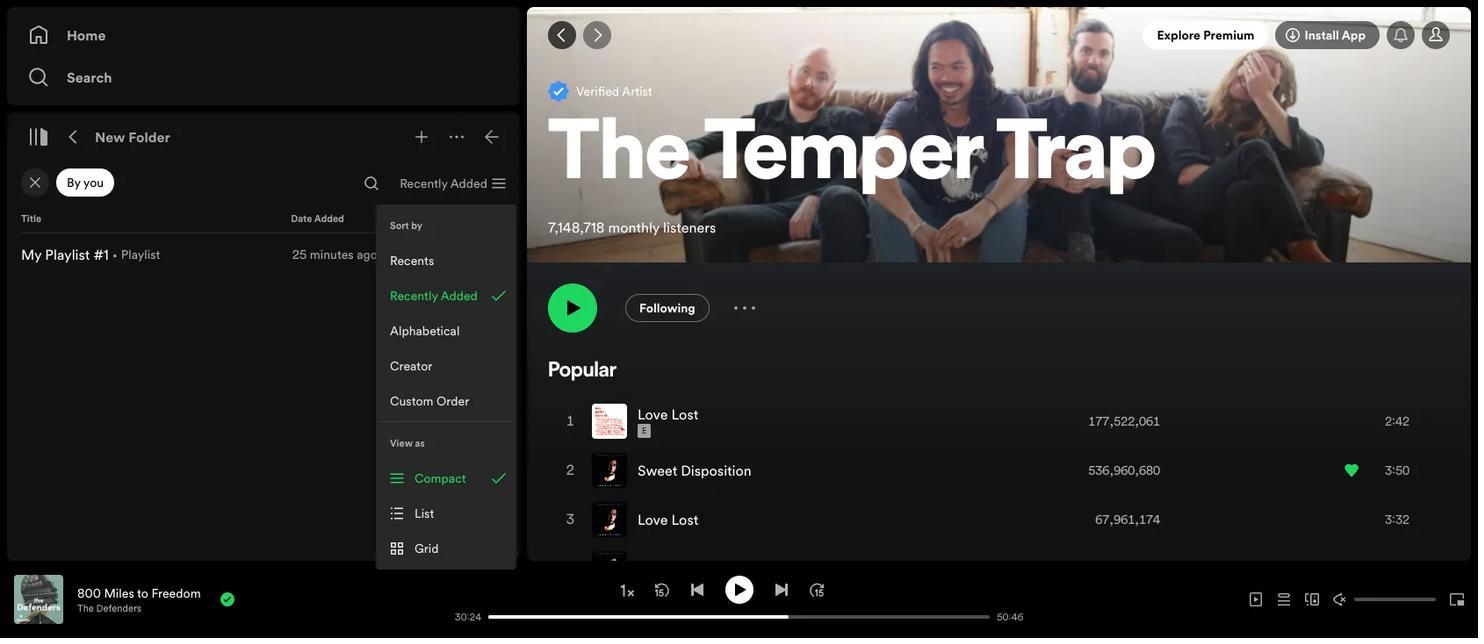 Task type: locate. For each thing, give the bounding box(es) containing it.
sweet disposition
[[638, 461, 752, 481]]

•
[[112, 246, 118, 264]]

freedom
[[152, 585, 201, 602]]

added inside field
[[451, 175, 488, 192]]

lost inside the love lost e
[[672, 405, 699, 424]]

1 lost from the top
[[672, 405, 699, 424]]

now playing: 800 miles to freedom by the defenders footer
[[14, 576, 446, 625]]

1 vertical spatial love
[[638, 510, 668, 530]]

you
[[83, 174, 104, 192]]

0 horizontal spatial the
[[77, 602, 94, 616]]

added
[[451, 175, 488, 192], [314, 213, 344, 226], [441, 287, 478, 305]]

list button
[[380, 497, 513, 532]]

now playing view image
[[41, 584, 55, 598]]

love for love lost e
[[638, 405, 668, 424]]

artist
[[622, 82, 653, 100]]

custom order button
[[380, 384, 513, 419]]

Recently Added, Compact view field
[[386, 170, 517, 198]]

0 vertical spatial love lost cell
[[592, 398, 706, 445]]

previous image
[[690, 583, 704, 597]]

group inside main element
[[14, 241, 513, 269]]

compact button
[[380, 461, 513, 497]]

the down verified artist
[[548, 115, 691, 200]]

recently added up by
[[400, 175, 488, 192]]

title
[[21, 213, 41, 226]]

0 vertical spatial lost
[[672, 405, 699, 424]]

recently added up alphabetical
[[390, 287, 478, 305]]

2 lost from the top
[[672, 510, 699, 530]]

verified
[[576, 82, 620, 100]]

recently added inside field
[[400, 175, 488, 192]]

lost down sweet disposition link
[[672, 510, 699, 530]]

the temper trap
[[548, 115, 1157, 200]]

recently
[[400, 175, 448, 192], [390, 287, 438, 305]]

recently added inside button
[[390, 287, 478, 305]]

1 vertical spatial love lost cell
[[592, 496, 706, 544]]

1 vertical spatial the
[[77, 602, 94, 616]]

50:46
[[997, 611, 1024, 624]]

lost for love lost
[[672, 510, 699, 530]]

0 vertical spatial recently added
[[400, 175, 488, 192]]

love lost cell up sweet
[[592, 398, 706, 445]]

1 love lost cell from the top
[[592, 398, 706, 445]]

By you checkbox
[[56, 169, 114, 197]]

67,961,174
[[1096, 511, 1161, 529]]

grid button
[[380, 532, 513, 567]]

fader link
[[638, 560, 674, 579]]

install app
[[1305, 26, 1366, 44]]

2 love from the top
[[638, 510, 668, 530]]

list
[[415, 505, 434, 523]]

custom order
[[390, 393, 469, 410]]

go forward image
[[591, 28, 605, 42]]

new
[[95, 127, 125, 147]]

None search field
[[358, 170, 386, 198]]

1 vertical spatial added
[[314, 213, 344, 226]]

3:03
[[1386, 560, 1410, 578]]

love up fader
[[638, 510, 668, 530]]

0 vertical spatial the
[[548, 115, 691, 200]]

2 vertical spatial added
[[441, 287, 478, 305]]

recently inside button
[[390, 287, 438, 305]]

added up 'recents' button in the left of the page
[[451, 175, 488, 192]]

trap
[[997, 115, 1157, 200]]

added inside button
[[441, 287, 478, 305]]

love lost link down sweet disposition "cell"
[[638, 510, 699, 530]]

recently up by
[[400, 175, 448, 192]]

love lost link up e
[[638, 405, 699, 424]]

30:24
[[455, 611, 482, 624]]

sweet disposition link
[[638, 461, 752, 481]]

love lost cell for 67,961,174
[[592, 496, 706, 544]]

love up e
[[638, 405, 668, 424]]

main element
[[7, 7, 520, 562]]

love inside the love lost e
[[638, 405, 668, 424]]

listeners
[[664, 218, 716, 237]]

recently down recents
[[390, 287, 438, 305]]

7,148,718
[[548, 218, 605, 237]]

to
[[137, 585, 148, 602]]

0 vertical spatial added
[[451, 175, 488, 192]]

what's new image
[[1395, 28, 1409, 42]]

0 vertical spatial love
[[638, 405, 668, 424]]

love
[[638, 405, 668, 424], [638, 510, 668, 530]]

sort by menu
[[376, 205, 517, 423]]

group containing •
[[14, 241, 513, 269]]

verified artist
[[576, 82, 653, 100]]

love lost cell up fader
[[592, 496, 706, 544]]

custom
[[390, 393, 434, 410]]

recently added button
[[380, 279, 513, 314]]

the inside 800 miles to freedom the defenders
[[77, 602, 94, 616]]

1 vertical spatial recently added
[[390, 287, 478, 305]]

0 vertical spatial love lost link
[[638, 405, 699, 424]]

64,462,990
[[1096, 560, 1161, 578]]

fader
[[638, 560, 674, 579]]

lost right explicit element
[[672, 405, 699, 424]]

top bar and user menu element
[[527, 7, 1472, 63]]

love lost link
[[638, 405, 699, 424], [638, 510, 699, 530]]

1 vertical spatial love lost link
[[638, 510, 699, 530]]

recently inside field
[[400, 175, 448, 192]]

recently added
[[400, 175, 488, 192], [390, 287, 478, 305]]

lost
[[672, 405, 699, 424], [672, 510, 699, 530]]

explore premium button
[[1144, 21, 1269, 49]]

group
[[14, 241, 513, 269]]

love lost cell
[[592, 398, 706, 445], [592, 496, 706, 544]]

1 vertical spatial lost
[[672, 510, 699, 530]]

the defenders link
[[77, 602, 141, 616]]

1 love from the top
[[638, 405, 668, 424]]

go back image
[[555, 28, 569, 42]]

3:50 cell
[[1345, 447, 1435, 495]]

view
[[390, 437, 413, 450]]

none search field inside main element
[[358, 170, 386, 198]]

800 miles to freedom link
[[77, 585, 201, 602]]

added down 'recents' button in the left of the page
[[441, 287, 478, 305]]

premium
[[1204, 26, 1255, 44]]

1 vertical spatial recently
[[390, 287, 438, 305]]

177,522,061
[[1089, 413, 1161, 430]]

search
[[67, 68, 112, 87]]

play image
[[732, 583, 747, 597]]

the
[[548, 115, 691, 200], [77, 602, 94, 616]]

1 horizontal spatial the
[[548, 115, 691, 200]]

explore premium
[[1158, 26, 1255, 44]]

2 love lost cell from the top
[[592, 496, 706, 544]]

folder
[[129, 127, 170, 147]]

home link
[[28, 18, 499, 53]]

explicit element
[[638, 424, 651, 438]]

search in your library image
[[365, 177, 379, 191]]

cell
[[564, 546, 578, 593]]

the left defenders
[[77, 602, 94, 616]]

next image
[[775, 583, 789, 597]]

0 vertical spatial recently
[[400, 175, 448, 192]]

added right 'date'
[[314, 213, 344, 226]]

2:42
[[1386, 413, 1410, 430]]

added for recently added field
[[451, 175, 488, 192]]

2 love lost link from the top
[[638, 510, 699, 530]]

view as
[[390, 437, 425, 450]]

recently added for recently added field
[[400, 175, 488, 192]]

3:32
[[1386, 511, 1410, 529]]



Task type: describe. For each thing, give the bounding box(es) containing it.
3:50
[[1386, 462, 1410, 480]]

view as menu
[[376, 423, 517, 570]]

connect to a device image
[[1306, 593, 1320, 607]]

536,960,680
[[1089, 462, 1161, 480]]

lost for love lost e
[[672, 405, 699, 424]]

800 miles to freedom the defenders
[[77, 585, 201, 616]]

skip forward 15 seconds image
[[810, 583, 824, 597]]

defenders
[[96, 602, 141, 616]]

popular
[[548, 361, 617, 382]]

install app link
[[1276, 21, 1381, 49]]

added for recently added button
[[441, 287, 478, 305]]

love for love lost
[[638, 510, 668, 530]]

monthly
[[609, 218, 660, 237]]

recently for recently added field
[[400, 175, 448, 192]]

e
[[642, 426, 647, 437]]

creator button
[[380, 349, 513, 384]]

change speed image
[[618, 583, 636, 600]]

sweet disposition cell
[[592, 447, 759, 495]]

date
[[291, 213, 312, 226]]

new folder button
[[91, 123, 174, 151]]

by
[[67, 174, 81, 192]]

new folder
[[95, 127, 170, 147]]

7,148,718 monthly listeners
[[548, 218, 716, 237]]

install
[[1305, 26, 1340, 44]]

recents
[[390, 252, 434, 270]]

date added
[[291, 213, 344, 226]]

recently for recently added button
[[390, 287, 438, 305]]

home
[[67, 25, 106, 45]]

app
[[1342, 26, 1366, 44]]

order
[[437, 393, 469, 410]]

skip back 15 seconds image
[[655, 583, 669, 597]]

miles
[[104, 585, 134, 602]]

volume off image
[[1334, 593, 1348, 607]]

alphabetical
[[390, 323, 460, 340]]

playlist
[[121, 246, 160, 264]]

alphabetical button
[[380, 314, 513, 349]]

grid
[[415, 540, 439, 558]]

explore
[[1158, 26, 1201, 44]]

as
[[415, 437, 425, 450]]

clear filters image
[[28, 176, 42, 190]]

by you
[[67, 174, 104, 192]]

recently added for recently added button
[[390, 287, 478, 305]]

800
[[77, 585, 101, 602]]

2:42 cell
[[1345, 398, 1435, 445]]

following
[[640, 299, 696, 317]]

following button
[[626, 294, 710, 322]]

compact
[[415, 470, 466, 488]]

recents button
[[380, 243, 513, 279]]

sweet
[[638, 461, 678, 481]]

player controls element
[[287, 576, 1032, 624]]

sort
[[390, 219, 409, 232]]

1 love lost link from the top
[[638, 405, 699, 424]]

by
[[411, 219, 423, 232]]

disposition
[[681, 461, 752, 481]]

temper
[[704, 115, 983, 200]]

search link
[[28, 60, 499, 95]]

creator
[[390, 358, 433, 375]]

love lost
[[638, 510, 699, 530]]

love lost e
[[638, 405, 699, 437]]

sort by
[[390, 219, 423, 232]]

• playlist
[[112, 246, 160, 264]]

love lost cell for 177,522,061
[[592, 398, 706, 445]]



Task type: vqa. For each thing, say whether or not it's contained in the screenshot.
Volume high Image
no



